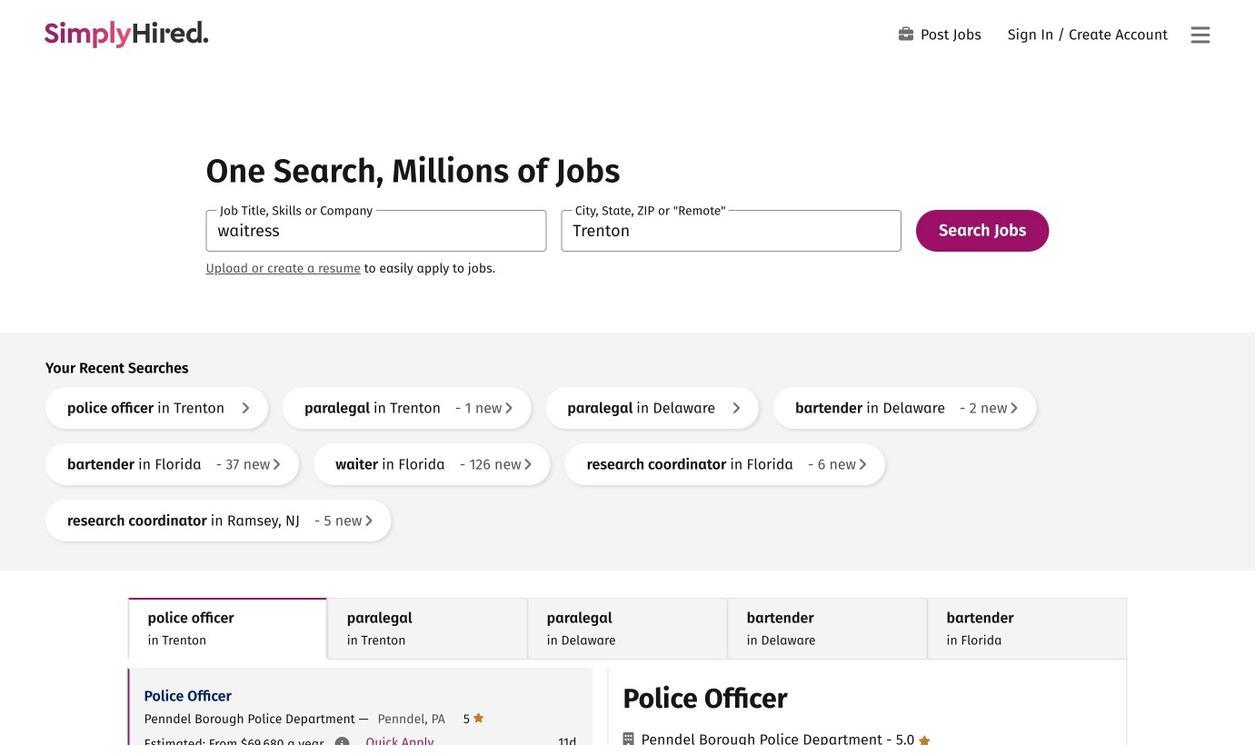 Task type: describe. For each thing, give the bounding box(es) containing it.
job salary disclaimer image
[[335, 737, 350, 746]]

0 horizontal spatial 5 out of 5 stars element
[[464, 711, 484, 727]]

star image
[[473, 711, 484, 725]]

1 horizontal spatial 5 out of 5 stars element
[[883, 731, 931, 746]]

briefcase image
[[899, 27, 914, 41]]

1 angle right image from the left
[[504, 401, 513, 415]]

star image
[[919, 736, 931, 746]]



Task type: locate. For each thing, give the bounding box(es) containing it.
main menu image
[[1192, 24, 1211, 46]]

2 horizontal spatial angle right image
[[1010, 401, 1019, 415]]

None field
[[206, 210, 547, 252], [561, 210, 902, 252], [206, 210, 547, 252], [561, 210, 902, 252]]

building image
[[623, 733, 634, 746]]

3 angle right image from the left
[[1010, 401, 1019, 415]]

tab list
[[128, 598, 1128, 660]]

angle right image
[[241, 401, 250, 415], [272, 457, 281, 472], [523, 457, 532, 472], [858, 457, 867, 472], [364, 513, 373, 528]]

2 angle right image from the left
[[732, 401, 741, 415]]

None text field
[[206, 210, 547, 252], [561, 210, 902, 252], [206, 210, 547, 252], [561, 210, 902, 252]]

0 vertical spatial 5 out of 5 stars element
[[464, 711, 484, 727]]

0 horizontal spatial angle right image
[[504, 401, 513, 415]]

1 vertical spatial 5 out of 5 stars element
[[883, 731, 931, 746]]

angle right image
[[504, 401, 513, 415], [732, 401, 741, 415], [1010, 401, 1019, 415]]

5 out of 5 stars element
[[464, 711, 484, 727], [883, 731, 931, 746]]

simplyhired logo image
[[44, 21, 209, 48]]

1 horizontal spatial angle right image
[[732, 401, 741, 415]]



Task type: vqa. For each thing, say whether or not it's contained in the screenshot.
FIELD
yes



